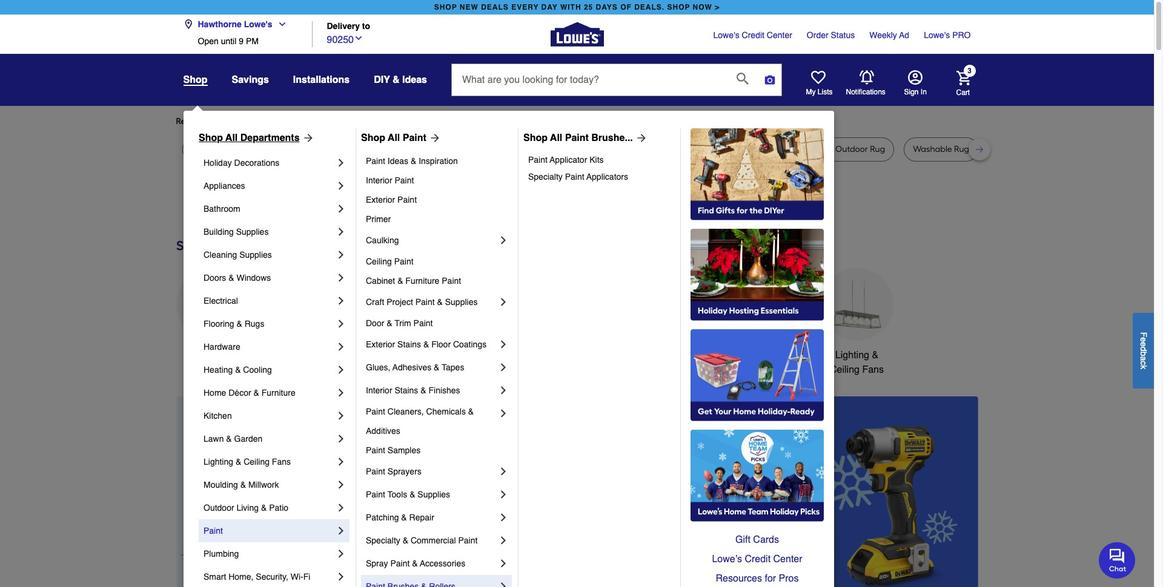 Task type: vqa. For each thing, say whether or not it's contained in the screenshot.
Buying to the left
no



Task type: locate. For each thing, give the bounding box(es) containing it.
all up furniture
[[388, 133, 400, 144]]

kitchen for kitchen
[[204, 411, 232, 421]]

1 horizontal spatial you
[[394, 116, 408, 127]]

0 horizontal spatial all
[[225, 133, 238, 144]]

tools
[[387, 490, 407, 500]]

lighting & ceiling fans inside button
[[830, 350, 884, 376]]

decorations down rug rug
[[234, 158, 279, 168]]

chevron right image for electrical
[[335, 295, 347, 307]]

living
[[237, 503, 259, 513]]

& inside interior stains & finishes link
[[421, 386, 426, 396]]

chevron right image for home décor & furniture
[[335, 387, 347, 399]]

faucets
[[489, 350, 523, 361]]

0 vertical spatial stains
[[397, 340, 421, 350]]

arrow right image for shop all paint brushe...
[[633, 132, 647, 144]]

2 all from the left
[[388, 133, 400, 144]]

specialty for specialty paint applicators
[[528, 172, 563, 182]]

paint down applicator
[[565, 172, 584, 182]]

1 horizontal spatial bathroom
[[652, 350, 694, 361]]

interior for interior paint
[[366, 176, 392, 185]]

for for suggestions
[[381, 116, 392, 127]]

paint down paint ideas & inspiration
[[395, 176, 414, 185]]

paint inside paint link
[[204, 526, 223, 536]]

chevron right image for kitchen
[[335, 410, 347, 422]]

paint
[[403, 133, 426, 144], [565, 133, 589, 144], [528, 155, 548, 165], [366, 156, 385, 166], [565, 172, 584, 182], [395, 176, 414, 185], [397, 195, 417, 205], [394, 257, 413, 267], [442, 276, 461, 286], [415, 297, 435, 307], [413, 319, 433, 328], [366, 407, 385, 417], [366, 446, 385, 456], [366, 467, 385, 477], [366, 490, 385, 500], [204, 526, 223, 536], [458, 536, 478, 546], [390, 559, 410, 569]]

tapes
[[442, 363, 464, 373]]

home,
[[229, 572, 253, 582]]

0 horizontal spatial area
[[310, 144, 328, 154]]

0 horizontal spatial roth
[[520, 144, 537, 154]]

0 horizontal spatial and
[[502, 144, 518, 154]]

lowe's pro
[[924, 30, 971, 40]]

paint right spray
[[390, 559, 410, 569]]

center left order
[[767, 30, 792, 40]]

1 vertical spatial exterior
[[366, 340, 395, 350]]

ideas inside button
[[402, 75, 427, 85]]

0 horizontal spatial shop
[[199, 133, 223, 144]]

furniture up craft project paint & supplies
[[405, 276, 439, 286]]

paint down outdoor on the bottom left of the page
[[204, 526, 223, 536]]

chevron right image for craft project paint & supplies
[[497, 296, 509, 308]]

smart home button
[[728, 268, 801, 363]]

0 vertical spatial credit
[[742, 30, 764, 40]]

lowe's
[[712, 554, 742, 565]]

furniture down heating & cooling "link"
[[261, 388, 295, 398]]

& inside "diy & ideas" button
[[393, 75, 400, 85]]

25 days of deals. don't miss deals every day. same-day delivery on in-stock orders placed by 2 p m. image
[[176, 397, 372, 588]]

e up b on the bottom of the page
[[1139, 342, 1149, 347]]

scroll to item #2 image
[[652, 586, 683, 588]]

paint inside 'shop all paint brushe...' link
[[565, 133, 589, 144]]

weekly ad
[[869, 30, 909, 40]]

2 rug from the left
[[249, 144, 265, 154]]

rug rug
[[249, 144, 282, 154]]

shop up the allen and roth area rug
[[523, 133, 548, 144]]

3 all from the left
[[550, 133, 562, 144]]

lowe's home team holiday picks. image
[[691, 430, 824, 522]]

caulking
[[366, 236, 399, 245]]

outdoor
[[835, 144, 868, 154]]

exterior up primer
[[366, 195, 395, 205]]

1 washable from the left
[[704, 144, 743, 154]]

1 horizontal spatial lowe's
[[713, 30, 739, 40]]

0 horizontal spatial specialty
[[366, 536, 400, 546]]

1 horizontal spatial for
[[381, 116, 392, 127]]

shop left now
[[667, 3, 690, 12]]

2 horizontal spatial all
[[550, 133, 562, 144]]

paint down ceiling paint link
[[442, 276, 461, 286]]

2 washable from the left
[[913, 144, 952, 154]]

c
[[1139, 361, 1149, 365]]

5 rug from the left
[[560, 144, 575, 154]]

shop button
[[183, 74, 207, 86]]

resources
[[716, 574, 762, 585]]

heating & cooling
[[204, 365, 272, 375]]

delivery
[[327, 21, 360, 31]]

you up shop all paint link
[[394, 116, 408, 127]]

1 vertical spatial center
[[773, 554, 802, 565]]

for up departments
[[273, 116, 284, 127]]

chevron right image for interior stains & finishes
[[497, 385, 509, 397]]

& inside craft project paint & supplies link
[[437, 297, 443, 307]]

notifications
[[846, 88, 886, 96]]

0 vertical spatial ideas
[[402, 75, 427, 85]]

desk
[[435, 144, 453, 154]]

supplies down paint sprayers link at the bottom left of the page
[[418, 490, 450, 500]]

paint up accessories
[[458, 536, 478, 546]]

you up arrow right image
[[286, 116, 300, 127]]

outdoor living & patio link
[[204, 497, 335, 520]]

0 vertical spatial center
[[767, 30, 792, 40]]

home inside button
[[766, 350, 792, 361]]

lighting & ceiling fans button
[[820, 268, 893, 377]]

0 horizontal spatial for
[[273, 116, 284, 127]]

1 rug from the left
[[191, 144, 206, 154]]

order status
[[807, 30, 855, 40]]

paint down interior paint
[[397, 195, 417, 205]]

to
[[362, 21, 370, 31]]

specialty down patching
[[366, 536, 400, 546]]

2 interior from the top
[[366, 386, 392, 396]]

1 horizontal spatial kitchen
[[454, 350, 486, 361]]

1 vertical spatial ideas
[[388, 156, 408, 166]]

& inside lighting & ceiling fans
[[872, 350, 878, 361]]

1 e from the top
[[1139, 337, 1149, 342]]

1 horizontal spatial ceiling
[[366, 257, 392, 267]]

supplies inside 'link'
[[418, 490, 450, 500]]

furniture
[[405, 276, 439, 286], [261, 388, 295, 398]]

allen and roth rug
[[603, 144, 676, 154]]

my lists
[[806, 88, 833, 96]]

0 horizontal spatial decorations
[[234, 158, 279, 168]]

3 shop from the left
[[523, 133, 548, 144]]

1 you from the left
[[286, 116, 300, 127]]

all for shop all departments
[[225, 133, 238, 144]]

cabinet & furniture paint link
[[366, 271, 509, 291]]

90250
[[327, 34, 354, 45]]

paint inside paint ideas & inspiration link
[[366, 156, 385, 166]]

paint inside 'specialty paint applicators' link
[[565, 172, 584, 182]]

paint down paint samples
[[366, 467, 385, 477]]

paint down additives
[[366, 446, 385, 456]]

0 horizontal spatial fans
[[272, 457, 291, 467]]

2 horizontal spatial area
[[745, 144, 763, 154]]

chevron right image
[[335, 226, 347, 238], [335, 249, 347, 261], [335, 272, 347, 284], [497, 339, 509, 351], [335, 410, 347, 422], [335, 433, 347, 445], [335, 456, 347, 468], [497, 466, 509, 478], [335, 479, 347, 491], [335, 502, 347, 514], [497, 512, 509, 524], [497, 535, 509, 547], [335, 548, 347, 560], [497, 558, 509, 570], [335, 571, 347, 583]]

center up "pros"
[[773, 554, 802, 565]]

1 horizontal spatial fans
[[862, 365, 884, 376]]

k
[[1139, 365, 1149, 369]]

2 allen from the left
[[603, 144, 622, 154]]

0 vertical spatial fans
[[862, 365, 884, 376]]

craft project paint & supplies
[[366, 297, 478, 307]]

lowe's home improvement logo image
[[550, 8, 604, 61]]

decorations
[[234, 158, 279, 168], [371, 365, 422, 376]]

exterior up christmas
[[366, 340, 395, 350]]

decorations inside 'button'
[[371, 365, 422, 376]]

shop inside 'shop all paint brushe...' link
[[523, 133, 548, 144]]

specialty down paint applicator kits
[[528, 172, 563, 182]]

center for lowe's credit center
[[767, 30, 792, 40]]

& inside paint ideas & inspiration link
[[411, 156, 416, 166]]

appliances down the holiday
[[204, 181, 245, 191]]

stains up christmas
[[397, 340, 421, 350]]

chevron right image for lawn & garden
[[335, 433, 347, 445]]

e
[[1139, 337, 1149, 342], [1139, 342, 1149, 347]]

1 all from the left
[[225, 133, 238, 144]]

stains for exterior
[[397, 340, 421, 350]]

holiday hosting essentials. image
[[691, 229, 824, 321]]

credit up search icon at top right
[[742, 30, 764, 40]]

for left "pros"
[[765, 574, 776, 585]]

find gifts for the diyer. image
[[691, 128, 824, 220]]

0 horizontal spatial bathroom
[[204, 204, 240, 214]]

1 vertical spatial fans
[[272, 457, 291, 467]]

1 vertical spatial furniture
[[261, 388, 295, 398]]

0 horizontal spatial furniture
[[261, 388, 295, 398]]

lighting & ceiling fans
[[830, 350, 884, 376], [204, 457, 291, 467]]

paint inside paint applicator kits link
[[528, 155, 548, 165]]

1 horizontal spatial shop
[[667, 3, 690, 12]]

arrow right image for shop all paint
[[426, 132, 441, 144]]

cards
[[753, 535, 779, 546]]

lowe's left pro at the right of the page
[[924, 30, 950, 40]]

home inside "link"
[[204, 388, 226, 398]]

furniture inside "link"
[[261, 388, 295, 398]]

heating
[[204, 365, 233, 375]]

garden
[[234, 434, 262, 444]]

0 vertical spatial bathroom
[[204, 204, 240, 214]]

0 vertical spatial ceiling
[[366, 257, 392, 267]]

smart inside smart home button
[[738, 350, 763, 361]]

0 vertical spatial furniture
[[405, 276, 439, 286]]

chevron right image for doors & windows
[[335, 272, 347, 284]]

center inside 'lowe's credit center' link
[[773, 554, 802, 565]]

more suggestions for you link
[[310, 116, 418, 128]]

2 shop from the left
[[361, 133, 385, 144]]

1 horizontal spatial smart
[[738, 350, 763, 361]]

lowe's home improvement account image
[[908, 70, 922, 85]]

0 vertical spatial exterior
[[366, 195, 395, 205]]

1 horizontal spatial area
[[540, 144, 558, 154]]

kitchen
[[454, 350, 486, 361], [204, 411, 232, 421]]

more
[[310, 116, 330, 127]]

& inside moulding & millwork link
[[240, 480, 246, 490]]

0 vertical spatial home
[[766, 350, 792, 361]]

1 interior from the top
[[366, 176, 392, 185]]

shop for shop all paint
[[361, 133, 385, 144]]

0 horizontal spatial allen
[[481, 144, 500, 154]]

all down recommended searches for you
[[225, 133, 238, 144]]

camera image
[[764, 74, 776, 86]]

allen right 'desk'
[[481, 144, 500, 154]]

chevron right image for lighting & ceiling fans
[[335, 456, 347, 468]]

2 roth from the left
[[641, 144, 659, 154]]

paint down the allen and roth area rug
[[528, 155, 548, 165]]

2 vertical spatial ceiling
[[244, 457, 270, 467]]

1 horizontal spatial home
[[766, 350, 792, 361]]

christmas decorations
[[371, 350, 422, 376]]

kitchen down coatings
[[454, 350, 486, 361]]

& inside patching & repair link
[[401, 513, 407, 523]]

kitchen up 'lawn'
[[204, 411, 232, 421]]

stains up cleaners,
[[395, 386, 418, 396]]

kitchen inside the 'kitchen faucets' 'button'
[[454, 350, 486, 361]]

all for shop all paint brushe...
[[550, 133, 562, 144]]

1 vertical spatial stains
[[395, 386, 418, 396]]

1 vertical spatial interior
[[366, 386, 392, 396]]

open until 9 pm
[[198, 36, 259, 46]]

roth for area
[[520, 144, 537, 154]]

glues, adhesives & tapes
[[366, 363, 464, 373]]

craft project paint & supplies link
[[366, 291, 497, 314]]

for inside "link"
[[381, 116, 392, 127]]

moulding & millwork link
[[204, 474, 335, 497]]

decorations down christmas
[[371, 365, 422, 376]]

1 horizontal spatial decorations
[[371, 365, 422, 376]]

1 horizontal spatial specialty
[[528, 172, 563, 182]]

paint up paint ideas & inspiration
[[403, 133, 426, 144]]

1 vertical spatial smart
[[204, 572, 226, 582]]

1 allen from the left
[[481, 144, 500, 154]]

accessories
[[420, 559, 465, 569]]

8 rug from the left
[[870, 144, 885, 154]]

0 horizontal spatial lowe's
[[244, 19, 272, 29]]

1 vertical spatial specialty
[[366, 536, 400, 546]]

gift cards
[[735, 535, 779, 546]]

lowe's down >
[[713, 30, 739, 40]]

specialty paint applicators
[[528, 172, 628, 182]]

0 horizontal spatial home
[[204, 388, 226, 398]]

all inside shop all paint link
[[388, 133, 400, 144]]

1 vertical spatial decorations
[[371, 365, 422, 376]]

2 horizontal spatial lowe's
[[924, 30, 950, 40]]

interior down glues,
[[366, 386, 392, 396]]

f e e d b a c k button
[[1133, 313, 1154, 389]]

1 vertical spatial ceiling
[[830, 365, 860, 376]]

1 horizontal spatial all
[[388, 133, 400, 144]]

e up d
[[1139, 337, 1149, 342]]

cleaning supplies link
[[204, 244, 335, 267]]

paint down "cabinet & furniture paint"
[[415, 297, 435, 307]]

& inside home décor & furniture "link"
[[253, 388, 259, 398]]

ceiling paint link
[[366, 252, 509, 271]]

0 horizontal spatial lighting
[[204, 457, 233, 467]]

None search field
[[451, 64, 782, 107]]

& inside heating & cooling "link"
[[235, 365, 241, 375]]

cleaning supplies
[[204, 250, 272, 260]]

0 horizontal spatial arrow right image
[[426, 132, 441, 144]]

1 vertical spatial lighting
[[204, 457, 233, 467]]

& inside outdoor living & patio link
[[261, 503, 267, 513]]

shop for shop all paint brushe...
[[523, 133, 548, 144]]

0 vertical spatial specialty
[[528, 172, 563, 182]]

paint tools & supplies
[[366, 490, 450, 500]]

roth
[[520, 144, 537, 154], [641, 144, 659, 154]]

ceiling
[[366, 257, 392, 267], [830, 365, 860, 376], [244, 457, 270, 467]]

1 vertical spatial appliances
[[189, 350, 236, 361]]

arrow right image
[[300, 132, 314, 144]]

lighting inside lighting & ceiling fans
[[835, 350, 869, 361]]

paint inside craft project paint & supplies link
[[415, 297, 435, 307]]

exterior paint link
[[366, 190, 509, 210]]

for up shop all paint
[[381, 116, 392, 127]]

interior up exterior paint
[[366, 176, 392, 185]]

1 vertical spatial credit
[[745, 554, 771, 565]]

paint inside paint cleaners, chemicals & additives
[[366, 407, 385, 417]]

you inside "link"
[[394, 116, 408, 127]]

9
[[239, 36, 244, 46]]

sign
[[904, 88, 919, 96]]

bathroom link
[[204, 197, 335, 220]]

center inside 'lowe's credit center' link
[[767, 30, 792, 40]]

cabinet
[[366, 276, 395, 286]]

savings
[[232, 75, 269, 85]]

home
[[766, 350, 792, 361], [204, 388, 226, 398]]

paint applicator kits
[[528, 155, 604, 165]]

0 vertical spatial decorations
[[234, 158, 279, 168]]

0 vertical spatial appliances
[[204, 181, 245, 191]]

& inside lawn & garden link
[[226, 434, 232, 444]]

0 horizontal spatial shop
[[434, 3, 457, 12]]

and for allen and roth rug
[[624, 144, 639, 154]]

building supplies
[[204, 227, 269, 237]]

all inside shop all departments link
[[225, 133, 238, 144]]

exterior stains & floor coatings
[[366, 340, 487, 350]]

allen down brushe...
[[603, 144, 622, 154]]

1 vertical spatial kitchen
[[204, 411, 232, 421]]

1 horizontal spatial washable
[[913, 144, 952, 154]]

of
[[620, 3, 632, 12]]

paint up additives
[[366, 407, 385, 417]]

paint right trim
[[413, 319, 433, 328]]

supplies up the cleaning supplies
[[236, 227, 269, 237]]

stains for interior
[[395, 386, 418, 396]]

0 horizontal spatial kitchen
[[204, 411, 232, 421]]

1 vertical spatial lighting & ceiling fans
[[204, 457, 291, 467]]

1 vertical spatial home
[[204, 388, 226, 398]]

0 vertical spatial lighting
[[835, 350, 869, 361]]

paint up "cabinet & furniture paint"
[[394, 257, 413, 267]]

shop inside shop all paint link
[[361, 133, 385, 144]]

& inside the glues, adhesives & tapes link
[[434, 363, 439, 373]]

shop inside shop all departments link
[[199, 133, 223, 144]]

1 horizontal spatial and
[[624, 144, 639, 154]]

appliances button
[[176, 268, 249, 363]]

chevron right image for specialty & commercial paint
[[497, 535, 509, 547]]

0 vertical spatial interior
[[366, 176, 392, 185]]

arrow right image inside 'shop all paint brushe...' link
[[633, 132, 647, 144]]

paint inside specialty & commercial paint link
[[458, 536, 478, 546]]

ideas down furniture
[[388, 156, 408, 166]]

0 vertical spatial kitchen
[[454, 350, 486, 361]]

1 roth from the left
[[520, 144, 537, 154]]

pro
[[952, 30, 971, 40]]

2 and from the left
[[624, 144, 639, 154]]

1 and from the left
[[502, 144, 518, 154]]

lowe's for lowe's credit center
[[713, 30, 739, 40]]

doors
[[204, 273, 226, 283]]

lawn & garden link
[[204, 428, 335, 451]]

millwork
[[248, 480, 279, 490]]

all up paint applicator kits
[[550, 133, 562, 144]]

arrow right image
[[426, 132, 441, 144], [633, 132, 647, 144], [956, 503, 968, 515]]

& inside paint cleaners, chemicals & additives
[[468, 407, 474, 417]]

applicator
[[550, 155, 587, 165]]

specialty paint applicators link
[[528, 168, 672, 185]]

chevron right image
[[335, 157, 347, 169], [335, 180, 347, 192], [335, 203, 347, 215], [497, 234, 509, 247], [335, 295, 347, 307], [497, 296, 509, 308], [335, 318, 347, 330], [335, 341, 347, 353], [497, 362, 509, 374], [335, 364, 347, 376], [497, 385, 509, 397], [335, 387, 347, 399], [497, 408, 509, 420], [497, 489, 509, 501], [335, 525, 347, 537], [497, 581, 509, 588]]

1 horizontal spatial shop
[[361, 133, 385, 144]]

0 horizontal spatial ceiling
[[244, 457, 270, 467]]

arrow right image inside shop all paint link
[[426, 132, 441, 144]]

&
[[393, 75, 400, 85], [411, 156, 416, 166], [229, 273, 234, 283], [397, 276, 403, 286], [437, 297, 443, 307], [387, 319, 392, 328], [237, 319, 242, 329], [423, 340, 429, 350], [872, 350, 878, 361], [434, 363, 439, 373], [235, 365, 241, 375], [421, 386, 426, 396], [253, 388, 259, 398], [468, 407, 474, 417], [226, 434, 232, 444], [236, 457, 241, 467], [240, 480, 246, 490], [410, 490, 415, 500], [261, 503, 267, 513], [401, 513, 407, 523], [403, 536, 408, 546], [412, 559, 418, 569]]

lowe's inside 'lowe's credit center' link
[[713, 30, 739, 40]]

repair
[[409, 513, 434, 523]]

credit for lowe's
[[745, 554, 771, 565]]

all inside 'shop all paint brushe...' link
[[550, 133, 562, 144]]

paint inside paint tools & supplies 'link'
[[366, 490, 385, 500]]

paint down recommended searches for you heading
[[565, 133, 589, 144]]

lowe's home improvement notification center image
[[859, 70, 874, 85]]

1 exterior from the top
[[366, 195, 395, 205]]

allen for allen and roth rug
[[603, 144, 622, 154]]

Search Query text field
[[452, 64, 727, 96]]

chevron right image for exterior stains & floor coatings
[[497, 339, 509, 351]]

kitchen faucets button
[[452, 268, 525, 363]]

exterior
[[366, 195, 395, 205], [366, 340, 395, 350]]

windows
[[237, 273, 271, 283]]

& inside lighting & ceiling fans link
[[236, 457, 241, 467]]

shop up 5x8
[[199, 133, 223, 144]]

search image
[[737, 73, 749, 85]]

lowe's up pm
[[244, 19, 272, 29]]

cabinet & furniture paint
[[366, 276, 461, 286]]

paint inside exterior paint link
[[397, 195, 417, 205]]

0 horizontal spatial smart
[[204, 572, 226, 582]]

smart home
[[738, 350, 792, 361]]

ceiling inside lighting & ceiling fans
[[830, 365, 860, 376]]

0 vertical spatial lighting & ceiling fans
[[830, 350, 884, 376]]

credit up resources for pros link
[[745, 554, 771, 565]]

paint inside paint samples link
[[366, 446, 385, 456]]

0 vertical spatial smart
[[738, 350, 763, 361]]

allen and roth area rug
[[481, 144, 575, 154]]

supplies up windows
[[239, 250, 272, 260]]

1 horizontal spatial roth
[[641, 144, 659, 154]]

1 horizontal spatial allen
[[603, 144, 622, 154]]

security,
[[256, 572, 288, 582]]

diy & ideas button
[[374, 69, 427, 91]]

shop down 'more suggestions for you' "link" at the left of page
[[361, 133, 385, 144]]

2 e from the top
[[1139, 342, 1149, 347]]

washable for washable area rug
[[704, 144, 743, 154]]

0 horizontal spatial lighting & ceiling fans
[[204, 457, 291, 467]]

recommended searches for you
[[176, 116, 300, 127]]

shop left new
[[434, 3, 457, 12]]

1 shop from the left
[[199, 133, 223, 144]]

1 horizontal spatial lighting
[[835, 350, 869, 361]]

spray paint & accessories link
[[366, 552, 497, 575]]

1 horizontal spatial lighting & ceiling fans
[[830, 350, 884, 376]]

1 vertical spatial bathroom
[[652, 350, 694, 361]]

paint down furniture
[[366, 156, 385, 166]]

appliances up heating
[[189, 350, 236, 361]]

2 horizontal spatial shop
[[523, 133, 548, 144]]

1 horizontal spatial arrow right image
[[633, 132, 647, 144]]

2 exterior from the top
[[366, 340, 395, 350]]

recommended
[[176, 116, 234, 127]]

2 you from the left
[[394, 116, 408, 127]]

paint left tools
[[366, 490, 385, 500]]

2 horizontal spatial ceiling
[[830, 365, 860, 376]]

0 horizontal spatial washable
[[704, 144, 743, 154]]

0 horizontal spatial you
[[286, 116, 300, 127]]

ideas right diy on the top of page
[[402, 75, 427, 85]]



Task type: describe. For each thing, give the bounding box(es) containing it.
cooling
[[243, 365, 272, 375]]

savings button
[[232, 69, 269, 91]]

installations
[[293, 75, 350, 85]]

chevron right image for spray paint & accessories
[[497, 558, 509, 570]]

shop all paint brushe... link
[[523, 131, 647, 145]]

you for recommended searches for you
[[286, 116, 300, 127]]

you for more suggestions for you
[[394, 116, 408, 127]]

shop for shop all departments
[[199, 133, 223, 144]]

kitchen for kitchen faucets
[[454, 350, 486, 361]]

chevron right image for plumbing
[[335, 548, 347, 560]]

inspiration
[[419, 156, 458, 166]]

3 area from the left
[[745, 144, 763, 154]]

gift cards link
[[691, 531, 824, 550]]

2 horizontal spatial arrow right image
[[956, 503, 968, 515]]

glues, adhesives & tapes link
[[366, 356, 497, 379]]

hardware
[[204, 342, 240, 352]]

chevron right image for paint sprayers
[[497, 466, 509, 478]]

smart for smart home, security, wi-fi
[[204, 572, 226, 582]]

3
[[967, 67, 972, 75]]

kitchen link
[[204, 405, 335, 428]]

heating & cooling link
[[204, 359, 335, 382]]

fans inside lighting & ceiling fans
[[862, 365, 884, 376]]

& inside spray paint & accessories link
[[412, 559, 418, 569]]

paint inside shop all paint link
[[403, 133, 426, 144]]

washable rug
[[913, 144, 969, 154]]

& inside paint tools & supplies 'link'
[[410, 490, 415, 500]]

rugs
[[245, 319, 264, 329]]

appliances inside appliances link
[[204, 181, 245, 191]]

paint inside paint sprayers link
[[366, 467, 385, 477]]

chemicals
[[426, 407, 466, 417]]

lowe's home improvement cart image
[[956, 71, 971, 85]]

get your home holiday-ready. image
[[691, 330, 824, 422]]

cleaning
[[204, 250, 237, 260]]

chevron right image for bathroom
[[335, 203, 347, 215]]

lowe's credit center
[[713, 30, 792, 40]]

chevron right image for paint cleaners, chemicals & additives
[[497, 408, 509, 420]]

spray
[[366, 559, 388, 569]]

shop
[[183, 75, 207, 85]]

flooring & rugs
[[204, 319, 264, 329]]

washable for washable rug
[[913, 144, 952, 154]]

center for lowe's credit center
[[773, 554, 802, 565]]

shop 25 days of deals by category image
[[176, 236, 978, 256]]

building
[[204, 227, 234, 237]]

chevron right image for smart home, security, wi-fi
[[335, 571, 347, 583]]

specialty for specialty & commercial paint
[[366, 536, 400, 546]]

interior paint link
[[366, 171, 509, 190]]

hawthorne lowe's button
[[183, 12, 292, 36]]

1 shop from the left
[[434, 3, 457, 12]]

credit for lowe's
[[742, 30, 764, 40]]

lowe's wishes you and your family a happy hanukkah. image
[[176, 193, 978, 224]]

interior for interior stains & finishes
[[366, 386, 392, 396]]

2 shop from the left
[[667, 3, 690, 12]]

chevron down image
[[354, 33, 363, 43]]

electrical
[[204, 296, 238, 306]]

supplies down cabinet & furniture paint link
[[445, 297, 478, 307]]

sign in
[[904, 88, 927, 96]]

now
[[693, 3, 712, 12]]

chevron right image for paint
[[335, 525, 347, 537]]

brushe...
[[591, 133, 633, 144]]

chevron right image for building supplies
[[335, 226, 347, 238]]

exterior for exterior stains & floor coatings
[[366, 340, 395, 350]]

lowe's credit center link
[[691, 550, 824, 569]]

chevron right image for outdoor living & patio
[[335, 502, 347, 514]]

all for shop all paint
[[388, 133, 400, 144]]

lists
[[818, 88, 833, 96]]

exterior for exterior paint
[[366, 195, 395, 205]]

hawthorne
[[198, 19, 242, 29]]

paint ideas & inspiration link
[[366, 151, 509, 171]]

1 area from the left
[[310, 144, 328, 154]]

in
[[921, 88, 927, 96]]

roth for rug
[[641, 144, 659, 154]]

flooring & rugs link
[[204, 313, 335, 336]]

doors & windows link
[[204, 267, 335, 290]]

rug 5x8
[[191, 144, 222, 154]]

chevron right image for caulking
[[497, 234, 509, 247]]

for for searches
[[273, 116, 284, 127]]

3 rug from the left
[[267, 144, 282, 154]]

bathroom inside button
[[652, 350, 694, 361]]

chevron right image for moulding & millwork
[[335, 479, 347, 491]]

chevron right image for holiday decorations
[[335, 157, 347, 169]]

chat invite button image
[[1099, 542, 1136, 579]]

status
[[831, 30, 855, 40]]

smart home, security, wi-fi
[[204, 572, 310, 582]]

lighting & ceiling fans link
[[204, 451, 335, 474]]

chevron right image for hardware
[[335, 341, 347, 353]]

9 rug from the left
[[954, 144, 969, 154]]

paint inside door & trim paint link
[[413, 319, 433, 328]]

paint applicator kits link
[[528, 151, 672, 168]]

smart for smart home
[[738, 350, 763, 361]]

indoor
[[808, 144, 833, 154]]

lowe's for lowe's pro
[[924, 30, 950, 40]]

& inside flooring & rugs 'link'
[[237, 319, 242, 329]]

appliances inside appliances button
[[189, 350, 236, 361]]

paint inside cabinet & furniture paint link
[[442, 276, 461, 286]]

deals.
[[634, 3, 665, 12]]

& inside specialty & commercial paint link
[[403, 536, 408, 546]]

gift
[[735, 535, 750, 546]]

recommended searches for you heading
[[176, 116, 978, 128]]

patching
[[366, 513, 399, 523]]

project
[[387, 297, 413, 307]]

exterior paint
[[366, 195, 417, 205]]

chevron right image for flooring & rugs
[[335, 318, 347, 330]]

2 area from the left
[[540, 144, 558, 154]]

location image
[[183, 19, 193, 29]]

my lists link
[[806, 70, 833, 97]]

furniture
[[373, 144, 407, 154]]

& inside doors & windows link
[[229, 273, 234, 283]]

chevron right image for glues, adhesives & tapes
[[497, 362, 509, 374]]

interior stains & finishes
[[366, 386, 460, 396]]

home décor & furniture
[[204, 388, 295, 398]]

ad
[[899, 30, 909, 40]]

door & trim paint link
[[366, 314, 509, 333]]

order status link
[[807, 29, 855, 41]]

chevron down image
[[272, 19, 287, 29]]

chevron right image for patching & repair
[[497, 512, 509, 524]]

sign in button
[[904, 70, 927, 97]]

holiday decorations link
[[204, 151, 335, 174]]

up to 50 percent off select tools and accessories. image
[[391, 397, 978, 588]]

arrow left image
[[401, 503, 413, 515]]

paint link
[[204, 520, 335, 543]]

6 rug from the left
[[661, 144, 676, 154]]

christmas
[[375, 350, 418, 361]]

appliances link
[[204, 174, 335, 197]]

days
[[596, 3, 618, 12]]

& inside cabinet & furniture paint link
[[397, 276, 403, 286]]

decorations for holiday
[[234, 158, 279, 168]]

samples
[[388, 446, 421, 456]]

home décor & furniture link
[[204, 382, 335, 405]]

chevron right image for heating & cooling
[[335, 364, 347, 376]]

decorations for christmas
[[371, 365, 422, 376]]

chevron right image for appliances
[[335, 180, 347, 192]]

paint inside spray paint & accessories link
[[390, 559, 410, 569]]

plumbing
[[204, 549, 239, 559]]

caulking link
[[366, 229, 497, 252]]

installations button
[[293, 69, 350, 91]]

& inside door & trim paint link
[[387, 319, 392, 328]]

commercial
[[411, 536, 456, 546]]

more suggestions for you
[[310, 116, 408, 127]]

primer link
[[366, 210, 509, 229]]

every
[[511, 3, 539, 12]]

paint inside interior paint link
[[395, 176, 414, 185]]

2 horizontal spatial for
[[765, 574, 776, 585]]

craft
[[366, 297, 384, 307]]

my
[[806, 88, 816, 96]]

chevron right image for paint tools & supplies
[[497, 489, 509, 501]]

& inside exterior stains & floor coatings link
[[423, 340, 429, 350]]

shop new deals every day with 25 days of deals. shop now >
[[434, 3, 720, 12]]

chevron right image for cleaning supplies
[[335, 249, 347, 261]]

and for allen and roth area rug
[[502, 144, 518, 154]]

paint inside ceiling paint link
[[394, 257, 413, 267]]

décor
[[229, 388, 251, 398]]

90250 button
[[327, 31, 363, 47]]

bathroom button
[[636, 268, 709, 363]]

lowe's inside hawthorne lowe's button
[[244, 19, 272, 29]]

indoor outdoor rug
[[808, 144, 885, 154]]

f
[[1139, 332, 1149, 337]]

allen for allen and roth area rug
[[481, 144, 500, 154]]

weekly ad link
[[869, 29, 909, 41]]

1 horizontal spatial furniture
[[405, 276, 439, 286]]

lowe's home improvement lists image
[[811, 70, 825, 85]]

4 rug from the left
[[330, 144, 345, 154]]

weekly
[[869, 30, 897, 40]]

open
[[198, 36, 219, 46]]

doors & windows
[[204, 273, 271, 283]]

paint ideas & inspiration
[[366, 156, 458, 166]]

hardware link
[[204, 336, 335, 359]]

fi
[[303, 572, 310, 582]]

ceiling paint
[[366, 257, 413, 267]]

7 rug from the left
[[765, 144, 781, 154]]

specialty & commercial paint
[[366, 536, 478, 546]]



